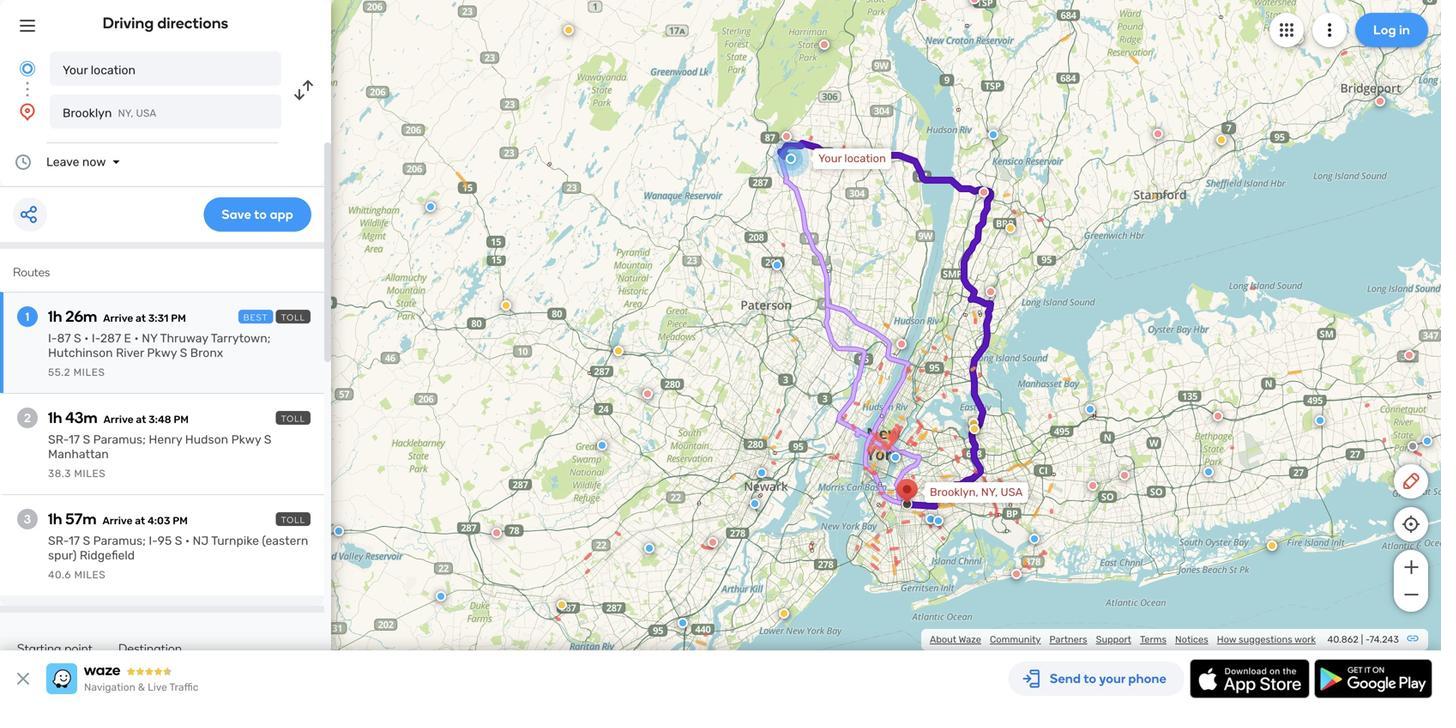 Task type: describe. For each thing, give the bounding box(es) containing it.
40.862 | -74.243
[[1328, 634, 1400, 645]]

ny, for brooklyn,
[[981, 486, 998, 499]]

thruway
[[160, 331, 208, 345]]

turnpike
[[211, 534, 259, 548]]

river
[[116, 346, 144, 360]]

partners link
[[1050, 634, 1088, 645]]

routes
[[13, 265, 50, 279]]

|
[[1361, 634, 1364, 645]]

suggestions
[[1239, 634, 1293, 645]]

community link
[[990, 634, 1041, 645]]

4:03
[[148, 515, 170, 527]]

74.243
[[1370, 634, 1400, 645]]

about waze community partners support terms notices how suggestions work
[[930, 634, 1316, 645]]

henry
[[149, 432, 182, 447]]

0 horizontal spatial i-
[[48, 331, 57, 345]]

55.2
[[48, 366, 71, 378]]

at for 57m
[[135, 515, 145, 527]]

1 toll from the top
[[281, 312, 305, 323]]

-
[[1366, 634, 1370, 645]]

toll for 57m
[[281, 515, 305, 525]]

sr-17 s paramus; henry hudson pkwy s manhattan 38.3 miles
[[48, 432, 272, 480]]

1h for 1h 43m
[[48, 408, 62, 427]]

support link
[[1096, 634, 1132, 645]]

miles inside sr-17 s paramus; i-95 s • nj turnpike (eastern spur) ridgefield 40.6 miles
[[74, 569, 106, 581]]

notices link
[[1176, 634, 1209, 645]]

s right hudson
[[264, 432, 272, 447]]

0 horizontal spatial •
[[84, 331, 89, 345]]

hudson
[[185, 432, 228, 447]]

s down 57m
[[83, 534, 90, 548]]

arrive for 1h 57m
[[102, 515, 133, 527]]

usa for brooklyn,
[[1001, 486, 1023, 499]]

traffic
[[169, 681, 199, 693]]

i- for 1h 26m
[[92, 331, 100, 345]]

pm for 57m
[[173, 515, 188, 527]]

• for 57m
[[185, 534, 190, 548]]

now
[[82, 155, 106, 169]]

pkwy inside i-87 s • i-287 e • ny thruway tarrytown; hutchinson river pkwy s bronx 55.2 miles
[[147, 346, 177, 360]]

1 horizontal spatial your
[[819, 152, 842, 165]]

starting point
[[17, 641, 93, 656]]

1h for 1h 57m
[[48, 510, 62, 528]]

your inside button
[[63, 63, 88, 77]]

• for 26m
[[134, 331, 139, 345]]

spur)
[[48, 548, 77, 562]]

287
[[100, 331, 121, 345]]

paramus; for 1h 57m
[[93, 534, 146, 548]]

e
[[124, 331, 131, 345]]

link image
[[1406, 632, 1420, 645]]

hutchinson
[[48, 346, 113, 360]]

s down "thruway"
[[180, 346, 187, 360]]

directions
[[157, 14, 229, 32]]

40.862
[[1328, 634, 1359, 645]]

2
[[24, 411, 31, 425]]

s up manhattan
[[83, 432, 90, 447]]

leave now
[[46, 155, 106, 169]]

miles inside i-87 s • i-287 e • ny thruway tarrytown; hutchinson river pkwy s bronx 55.2 miles
[[73, 366, 105, 378]]

3:31
[[148, 312, 169, 324]]

point
[[65, 641, 93, 656]]

driving
[[103, 14, 154, 32]]

work
[[1295, 634, 1316, 645]]

ny, for brooklyn
[[118, 107, 133, 119]]

clock image
[[13, 152, 33, 172]]

1 vertical spatial location
[[845, 152, 886, 165]]



Task type: locate. For each thing, give the bounding box(es) containing it.
your location inside button
[[63, 63, 136, 77]]

brooklyn,
[[930, 486, 979, 499]]

arrive right 43m
[[103, 414, 134, 426]]

0 vertical spatial location
[[91, 63, 136, 77]]

pm inside the 1h 26m arrive at 3:31 pm
[[171, 312, 186, 324]]

1 vertical spatial your
[[819, 152, 842, 165]]

partners
[[1050, 634, 1088, 645]]

1 paramus; from the top
[[93, 432, 146, 447]]

&
[[138, 681, 145, 693]]

1h left 43m
[[48, 408, 62, 427]]

•
[[84, 331, 89, 345], [134, 331, 139, 345], [185, 534, 190, 548]]

0 vertical spatial 1h
[[48, 307, 62, 326]]

1 horizontal spatial pkwy
[[231, 432, 261, 447]]

navigation & live traffic
[[84, 681, 199, 693]]

paramus; inside sr-17 s paramus; henry hudson pkwy s manhattan 38.3 miles
[[93, 432, 146, 447]]

0 horizontal spatial your
[[63, 63, 88, 77]]

usa inside brooklyn ny, usa
[[136, 107, 156, 119]]

paramus; inside sr-17 s paramus; i-95 s • nj turnpike (eastern spur) ridgefield 40.6 miles
[[93, 534, 146, 548]]

0 vertical spatial ny,
[[118, 107, 133, 119]]

at inside 1h 43m arrive at 3:48 pm
[[136, 414, 146, 426]]

57m
[[65, 510, 96, 528]]

0 horizontal spatial your location
[[63, 63, 136, 77]]

sr-17 s paramus; i-95 s • nj turnpike (eastern spur) ridgefield 40.6 miles
[[48, 534, 308, 581]]

your location
[[63, 63, 136, 77], [819, 152, 886, 165]]

0 vertical spatial your location
[[63, 63, 136, 77]]

road closed image
[[819, 39, 830, 50], [1376, 96, 1386, 106], [1153, 129, 1164, 139], [897, 339, 907, 349], [643, 389, 653, 399], [1213, 411, 1224, 421], [1120, 470, 1130, 481], [1088, 481, 1098, 491], [1012, 569, 1022, 579]]

at for 26m
[[136, 312, 146, 324]]

arrive up ridgefield
[[102, 515, 133, 527]]

i- inside sr-17 s paramus; i-95 s • nj turnpike (eastern spur) ridgefield 40.6 miles
[[149, 534, 158, 548]]

26m
[[65, 307, 97, 326]]

pm right 3:31 on the left top of page
[[171, 312, 186, 324]]

43m
[[65, 408, 97, 427]]

waze
[[959, 634, 982, 645]]

17 up manhattan
[[69, 432, 80, 447]]

arrive inside 1h 57m arrive at 4:03 pm
[[102, 515, 133, 527]]

sr- for 57m
[[48, 534, 69, 548]]

navigation
[[84, 681, 135, 693]]

zoom in image
[[1401, 557, 1422, 577]]

s right 87
[[74, 331, 81, 345]]

2 paramus; from the top
[[93, 534, 146, 548]]

2 vertical spatial arrive
[[102, 515, 133, 527]]

notices
[[1176, 634, 1209, 645]]

at inside the 1h 26m arrive at 3:31 pm
[[136, 312, 146, 324]]

toll for 43m
[[281, 414, 305, 424]]

usa right brooklyn,
[[1001, 486, 1023, 499]]

s right 95
[[175, 534, 182, 548]]

at
[[136, 312, 146, 324], [136, 414, 146, 426], [135, 515, 145, 527]]

starting point button
[[17, 641, 93, 667]]

starting
[[17, 641, 61, 656]]

1h 57m arrive at 4:03 pm
[[48, 510, 188, 528]]

paramus;
[[93, 432, 146, 447], [93, 534, 146, 548]]

0 vertical spatial pkwy
[[147, 346, 177, 360]]

2 toll from the top
[[281, 414, 305, 424]]

at inside 1h 57m arrive at 4:03 pm
[[135, 515, 145, 527]]

destination button
[[118, 641, 182, 669]]

1 vertical spatial usa
[[1001, 486, 1023, 499]]

pkwy down the ny
[[147, 346, 177, 360]]

pm
[[171, 312, 186, 324], [174, 414, 189, 426], [173, 515, 188, 527]]

arrive inside 1h 43m arrive at 3:48 pm
[[103, 414, 134, 426]]

sr- for 43m
[[48, 432, 69, 447]]

0 vertical spatial sr-
[[48, 432, 69, 447]]

tarrytown;
[[211, 331, 271, 345]]

how suggestions work link
[[1217, 634, 1316, 645]]

17 up spur)
[[69, 534, 80, 548]]

1 horizontal spatial ny,
[[981, 486, 998, 499]]

pm right 3:48
[[174, 414, 189, 426]]

87
[[57, 331, 71, 345]]

1 vertical spatial arrive
[[103, 414, 134, 426]]

terms link
[[1140, 634, 1167, 645]]

best
[[244, 312, 268, 323]]

17
[[69, 432, 80, 447], [69, 534, 80, 548]]

(eastern
[[262, 534, 308, 548]]

bronx
[[190, 346, 223, 360]]

2 sr- from the top
[[48, 534, 69, 548]]

location inside button
[[91, 63, 136, 77]]

2 17 from the top
[[69, 534, 80, 548]]

at left 4:03
[[135, 515, 145, 527]]

pkwy
[[147, 346, 177, 360], [231, 432, 261, 447]]

0 vertical spatial miles
[[73, 366, 105, 378]]

sr- inside sr-17 s paramus; henry hudson pkwy s manhattan 38.3 miles
[[48, 432, 69, 447]]

zoom out image
[[1401, 584, 1422, 605]]

0 vertical spatial usa
[[136, 107, 156, 119]]

• left nj
[[185, 534, 190, 548]]

support
[[1096, 634, 1132, 645]]

brooklyn, ny, usa
[[930, 486, 1023, 499]]

current location image
[[17, 58, 38, 79]]

pm for 43m
[[174, 414, 189, 426]]

toll
[[281, 312, 305, 323], [281, 414, 305, 424], [281, 515, 305, 525]]

road closed image
[[970, 0, 980, 4], [782, 131, 792, 142], [979, 187, 989, 197], [986, 287, 996, 297], [1405, 350, 1415, 360], [492, 528, 502, 538], [708, 537, 718, 547]]

i- for 1h 57m
[[149, 534, 158, 548]]

1h up 87
[[48, 307, 62, 326]]

1 vertical spatial sr-
[[48, 534, 69, 548]]

0 vertical spatial pm
[[171, 312, 186, 324]]

• right the e
[[134, 331, 139, 345]]

about waze link
[[930, 634, 982, 645]]

paramus; up ridgefield
[[93, 534, 146, 548]]

1h for 1h 26m
[[48, 307, 62, 326]]

leave
[[46, 155, 79, 169]]

arrive inside the 1h 26m arrive at 3:31 pm
[[103, 312, 133, 324]]

17 inside sr-17 s paramus; henry hudson pkwy s manhattan 38.3 miles
[[69, 432, 80, 447]]

1 vertical spatial at
[[136, 414, 146, 426]]

ny, inside brooklyn ny, usa
[[118, 107, 133, 119]]

1 sr- from the top
[[48, 432, 69, 447]]

1 vertical spatial paramus;
[[93, 534, 146, 548]]

38.3
[[48, 468, 71, 480]]

0 horizontal spatial usa
[[136, 107, 156, 119]]

0 vertical spatial paramus;
[[93, 432, 146, 447]]

17 for 57m
[[69, 534, 80, 548]]

arrive for 1h 43m
[[103, 414, 134, 426]]

usa down your location button
[[136, 107, 156, 119]]

pm inside 1h 43m arrive at 3:48 pm
[[174, 414, 189, 426]]

pm inside 1h 57m arrive at 4:03 pm
[[173, 515, 188, 527]]

• up "hutchinson"
[[84, 331, 89, 345]]

3:48
[[149, 414, 171, 426]]

location image
[[17, 101, 38, 122]]

at left 3:31 on the left top of page
[[136, 312, 146, 324]]

1 horizontal spatial your location
[[819, 152, 886, 165]]

brooklyn ny, usa
[[63, 106, 156, 120]]

0 vertical spatial arrive
[[103, 312, 133, 324]]

miles down manhattan
[[74, 468, 106, 480]]

0 horizontal spatial ny,
[[118, 107, 133, 119]]

2 horizontal spatial i-
[[149, 534, 158, 548]]

1h 43m arrive at 3:48 pm
[[48, 408, 189, 427]]

driving directions
[[103, 14, 229, 32]]

0 vertical spatial 17
[[69, 432, 80, 447]]

2 horizontal spatial •
[[185, 534, 190, 548]]

at for 43m
[[136, 414, 146, 426]]

arrive up "287" at the left of the page
[[103, 312, 133, 324]]

0 vertical spatial your
[[63, 63, 88, 77]]

1 vertical spatial 1h
[[48, 408, 62, 427]]

1h left 57m
[[48, 510, 62, 528]]

miles
[[73, 366, 105, 378], [74, 468, 106, 480], [74, 569, 106, 581]]

hazard image
[[564, 25, 574, 35], [1217, 135, 1227, 145], [1006, 223, 1016, 233], [501, 300, 511, 311], [614, 346, 624, 356], [969, 418, 979, 428], [970, 424, 980, 434], [557, 600, 567, 610]]

usa for brooklyn
[[136, 107, 156, 119]]

2 vertical spatial pm
[[173, 515, 188, 527]]

1 vertical spatial miles
[[74, 468, 106, 480]]

arrive
[[103, 312, 133, 324], [103, 414, 134, 426], [102, 515, 133, 527]]

1h
[[48, 307, 62, 326], [48, 408, 62, 427], [48, 510, 62, 528]]

3 1h from the top
[[48, 510, 62, 528]]

0 horizontal spatial pkwy
[[147, 346, 177, 360]]

• inside sr-17 s paramus; i-95 s • nj turnpike (eastern spur) ridgefield 40.6 miles
[[185, 534, 190, 548]]

ny, right brooklyn
[[118, 107, 133, 119]]

location
[[91, 63, 136, 77], [845, 152, 886, 165]]

1 1h from the top
[[48, 307, 62, 326]]

community
[[990, 634, 1041, 645]]

17 inside sr-17 s paramus; i-95 s • nj turnpike (eastern spur) ridgefield 40.6 miles
[[69, 534, 80, 548]]

40.6
[[48, 569, 71, 581]]

1 vertical spatial ny,
[[981, 486, 998, 499]]

1 vertical spatial pm
[[174, 414, 189, 426]]

sr- up spur)
[[48, 534, 69, 548]]

3
[[24, 512, 31, 526]]

accident image
[[1408, 441, 1418, 451]]

your location button
[[50, 51, 281, 86]]

2 1h from the top
[[48, 408, 62, 427]]

3 toll from the top
[[281, 515, 305, 525]]

i-
[[48, 331, 57, 345], [92, 331, 100, 345], [149, 534, 158, 548]]

1 vertical spatial hazard image
[[779, 608, 789, 619]]

2 vertical spatial at
[[135, 515, 145, 527]]

terms
[[1140, 634, 1167, 645]]

hazard image
[[1267, 541, 1278, 551], [779, 608, 789, 619]]

police image
[[989, 130, 999, 140], [426, 202, 436, 212], [1085, 404, 1096, 414], [1315, 415, 1326, 426], [597, 440, 608, 450], [891, 452, 901, 463], [1204, 467, 1214, 477], [757, 468, 767, 478], [926, 514, 936, 524], [934, 516, 944, 526], [1030, 534, 1040, 544], [678, 618, 688, 628]]

paramus; for 1h 43m
[[93, 432, 146, 447]]

1 vertical spatial 17
[[69, 534, 80, 548]]

ridgefield
[[80, 548, 135, 562]]

sr- up manhattan
[[48, 432, 69, 447]]

pm for 26m
[[171, 312, 186, 324]]

miles inside sr-17 s paramus; henry hudson pkwy s manhattan 38.3 miles
[[74, 468, 106, 480]]

destination
[[118, 641, 182, 656]]

0 horizontal spatial location
[[91, 63, 136, 77]]

ny,
[[118, 107, 133, 119], [981, 486, 998, 499]]

x image
[[13, 668, 33, 689]]

how
[[1217, 634, 1237, 645]]

1 vertical spatial your location
[[819, 152, 886, 165]]

arrive for 1h 26m
[[103, 312, 133, 324]]

ny
[[142, 331, 158, 345]]

manhattan
[[48, 447, 109, 461]]

1 vertical spatial toll
[[281, 414, 305, 424]]

about
[[930, 634, 957, 645]]

nj
[[193, 534, 209, 548]]

1
[[25, 309, 29, 324]]

1 horizontal spatial •
[[134, 331, 139, 345]]

sr- inside sr-17 s paramus; i-95 s • nj turnpike (eastern spur) ridgefield 40.6 miles
[[48, 534, 69, 548]]

2 vertical spatial toll
[[281, 515, 305, 525]]

0 horizontal spatial hazard image
[[779, 608, 789, 619]]

1 horizontal spatial hazard image
[[1267, 541, 1278, 551]]

1 vertical spatial pkwy
[[231, 432, 261, 447]]

pm right 4:03
[[173, 515, 188, 527]]

pkwy inside sr-17 s paramus; henry hudson pkwy s manhattan 38.3 miles
[[231, 432, 261, 447]]

sr-
[[48, 432, 69, 447], [48, 534, 69, 548]]

0 vertical spatial hazard image
[[1267, 541, 1278, 551]]

0 vertical spatial at
[[136, 312, 146, 324]]

17 for 43m
[[69, 432, 80, 447]]

2 vertical spatial 1h
[[48, 510, 62, 528]]

pkwy right hudson
[[231, 432, 261, 447]]

1h 26m arrive at 3:31 pm
[[48, 307, 186, 326]]

usa
[[136, 107, 156, 119], [1001, 486, 1023, 499]]

your
[[63, 63, 88, 77], [819, 152, 842, 165]]

95
[[158, 534, 172, 548]]

s
[[74, 331, 81, 345], [180, 346, 187, 360], [83, 432, 90, 447], [264, 432, 272, 447], [83, 534, 90, 548], [175, 534, 182, 548]]

pencil image
[[1401, 471, 1422, 492]]

0 vertical spatial toll
[[281, 312, 305, 323]]

1 17 from the top
[[69, 432, 80, 447]]

at left 3:48
[[136, 414, 146, 426]]

miles down ridgefield
[[74, 569, 106, 581]]

live
[[148, 681, 167, 693]]

brooklyn
[[63, 106, 112, 120]]

i-87 s • i-287 e • ny thruway tarrytown; hutchinson river pkwy s bronx 55.2 miles
[[48, 331, 271, 378]]

ny, right brooklyn,
[[981, 486, 998, 499]]

1 horizontal spatial usa
[[1001, 486, 1023, 499]]

police image
[[772, 260, 783, 270], [1423, 436, 1433, 446], [750, 499, 760, 509], [334, 526, 344, 536], [644, 543, 655, 553], [436, 591, 446, 602]]

paramus; down 1h 43m arrive at 3:48 pm
[[93, 432, 146, 447]]

miles down "hutchinson"
[[73, 366, 105, 378]]

1 horizontal spatial i-
[[92, 331, 100, 345]]

2 vertical spatial miles
[[74, 569, 106, 581]]

1 horizontal spatial location
[[845, 152, 886, 165]]



Task type: vqa. For each thing, say whether or not it's contained in the screenshot.
pencil icon
yes



